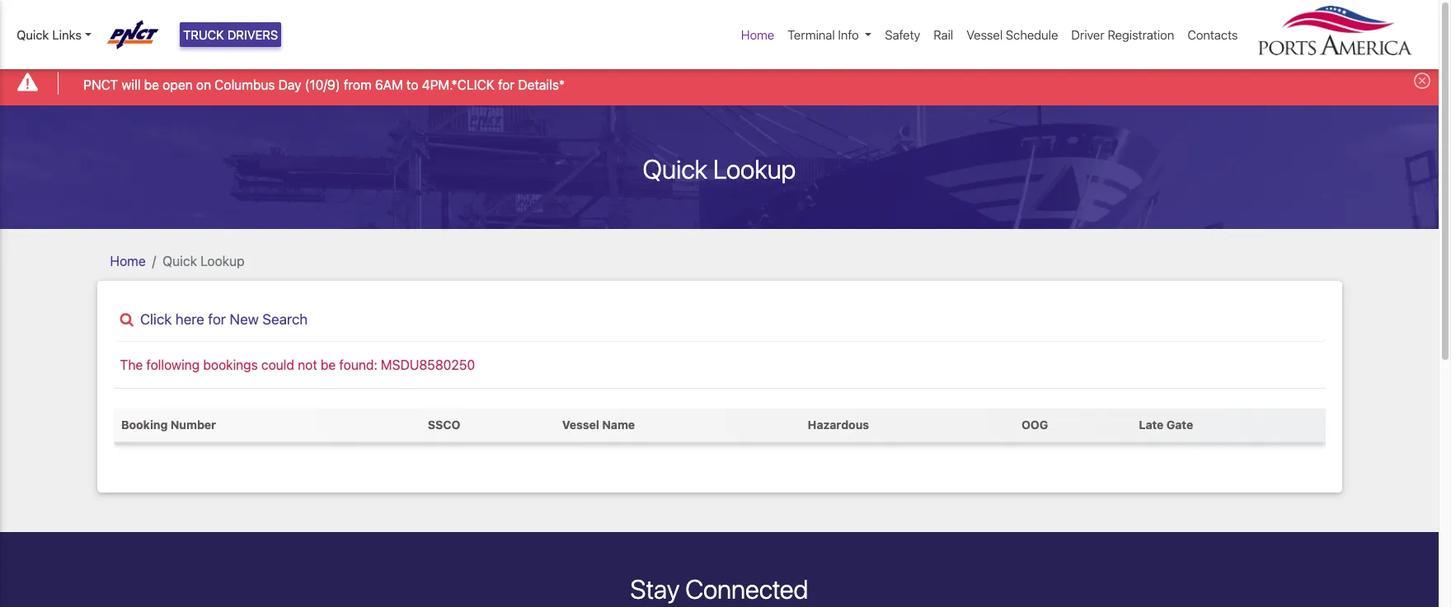 Task type: describe. For each thing, give the bounding box(es) containing it.
quick links link
[[16, 26, 91, 44]]

terminal info link
[[781, 19, 879, 51]]

rail
[[934, 27, 954, 42]]

contacts
[[1188, 27, 1239, 42]]

vessel schedule
[[967, 27, 1059, 42]]

terminal info
[[788, 27, 859, 42]]

late gate
[[1139, 418, 1194, 432]]

stay connected
[[631, 574, 809, 605]]

will
[[122, 77, 141, 92]]

vessel name
[[562, 418, 635, 432]]

0 horizontal spatial home link
[[110, 254, 146, 269]]

on
[[196, 77, 211, 92]]

connected
[[686, 574, 809, 605]]

safety link
[[879, 19, 927, 51]]

1 horizontal spatial lookup
[[713, 153, 796, 184]]

contacts link
[[1181, 19, 1245, 51]]

truck drivers
[[183, 27, 278, 42]]

0 horizontal spatial quick
[[16, 27, 49, 42]]

ssco
[[428, 418, 461, 432]]

click here for new search link
[[113, 311, 1326, 328]]

details*
[[518, 77, 565, 92]]

columbus
[[215, 77, 275, 92]]

name
[[602, 418, 635, 432]]

0 horizontal spatial quick lookup
[[163, 254, 245, 269]]

1 horizontal spatial home link
[[735, 19, 781, 51]]

0 vertical spatial quick lookup
[[643, 153, 796, 184]]

safety
[[885, 27, 921, 42]]

open
[[163, 77, 193, 92]]

search image
[[120, 313, 133, 328]]

new
[[230, 311, 259, 328]]

search
[[263, 311, 308, 328]]

pnct will be open on columbus day (10/9) from 6am to 4pm.*click for details* link
[[83, 75, 565, 95]]

gate
[[1167, 418, 1194, 432]]

hazardous
[[808, 418, 870, 432]]

quick links
[[16, 27, 82, 42]]

truck drivers link
[[180, 22, 282, 47]]

booking number
[[121, 418, 216, 432]]

be inside pnct will be open on columbus day (10/9) from 6am to 4pm.*click for details* link
[[144, 77, 159, 92]]

vessel for vessel name
[[562, 418, 600, 432]]



Task type: vqa. For each thing, say whether or not it's contained in the screenshot.
topmost quick lookup
yes



Task type: locate. For each thing, give the bounding box(es) containing it.
0 vertical spatial be
[[144, 77, 159, 92]]

2 horizontal spatial quick
[[643, 153, 708, 184]]

from
[[344, 77, 372, 92]]

bookings
[[203, 358, 258, 373]]

the
[[120, 358, 143, 373]]

late
[[1139, 418, 1164, 432]]

be right will
[[144, 77, 159, 92]]

0 horizontal spatial for
[[208, 311, 226, 328]]

1 vertical spatial home link
[[110, 254, 146, 269]]

0 vertical spatial for
[[498, 77, 515, 92]]

0 horizontal spatial vessel
[[562, 418, 600, 432]]

home link left terminal
[[735, 19, 781, 51]]

1 vertical spatial lookup
[[201, 254, 245, 269]]

quick lookup
[[643, 153, 796, 184], [163, 254, 245, 269]]

pnct will be open on columbus day (10/9) from 6am to 4pm.*click for details*
[[83, 77, 565, 92]]

terminal
[[788, 27, 835, 42]]

could
[[261, 358, 294, 373]]

vessel left name
[[562, 418, 600, 432]]

1 horizontal spatial home
[[742, 27, 775, 42]]

msdu8580250
[[381, 358, 475, 373]]

following
[[146, 358, 200, 373]]

0 vertical spatial home link
[[735, 19, 781, 51]]

schedule
[[1006, 27, 1059, 42]]

oog
[[1022, 418, 1049, 432]]

number
[[171, 418, 216, 432]]

home left terminal
[[742, 27, 775, 42]]

0 vertical spatial lookup
[[713, 153, 796, 184]]

1 vertical spatial for
[[208, 311, 226, 328]]

pnct will be open on columbus day (10/9) from 6am to 4pm.*click for details* alert
[[0, 61, 1439, 105]]

for
[[498, 77, 515, 92], [208, 311, 226, 328]]

day
[[279, 77, 302, 92]]

click
[[140, 311, 172, 328]]

0 vertical spatial home
[[742, 27, 775, 42]]

driver
[[1072, 27, 1105, 42]]

the following bookings could not be found: msdu8580250
[[120, 358, 475, 373]]

click here for new search
[[140, 311, 308, 328]]

0 vertical spatial vessel
[[967, 27, 1003, 42]]

for left details*
[[498, 77, 515, 92]]

registration
[[1108, 27, 1175, 42]]

0 horizontal spatial be
[[144, 77, 159, 92]]

not
[[298, 358, 317, 373]]

be
[[144, 77, 159, 92], [321, 358, 336, 373]]

for right here at bottom left
[[208, 311, 226, 328]]

lookup
[[713, 153, 796, 184], [201, 254, 245, 269]]

(10/9)
[[305, 77, 340, 92]]

1 horizontal spatial quick lookup
[[643, 153, 796, 184]]

be right not
[[321, 358, 336, 373]]

found:
[[339, 358, 378, 373]]

1 vertical spatial quick lookup
[[163, 254, 245, 269]]

1 vertical spatial be
[[321, 358, 336, 373]]

drivers
[[228, 27, 278, 42]]

driver registration
[[1072, 27, 1175, 42]]

pnct
[[83, 77, 118, 92]]

vessel right rail
[[967, 27, 1003, 42]]

0 horizontal spatial home
[[110, 254, 146, 269]]

1 vertical spatial home
[[110, 254, 146, 269]]

home
[[742, 27, 775, 42], [110, 254, 146, 269]]

1 horizontal spatial for
[[498, 77, 515, 92]]

close image
[[1415, 73, 1431, 89]]

to
[[407, 77, 419, 92]]

links
[[52, 27, 82, 42]]

booking
[[121, 418, 168, 432]]

truck
[[183, 27, 224, 42]]

quick
[[16, 27, 49, 42], [643, 153, 708, 184], [163, 254, 197, 269]]

home up the search icon
[[110, 254, 146, 269]]

stay
[[631, 574, 680, 605]]

0 horizontal spatial lookup
[[201, 254, 245, 269]]

1 horizontal spatial quick
[[163, 254, 197, 269]]

4pm.*click
[[422, 77, 495, 92]]

here
[[176, 311, 204, 328]]

home link
[[735, 19, 781, 51], [110, 254, 146, 269]]

vessel
[[967, 27, 1003, 42], [562, 418, 600, 432]]

home link up the search icon
[[110, 254, 146, 269]]

info
[[838, 27, 859, 42]]

1 vertical spatial vessel
[[562, 418, 600, 432]]

1 vertical spatial quick
[[643, 153, 708, 184]]

vessel for vessel schedule
[[967, 27, 1003, 42]]

1 horizontal spatial be
[[321, 358, 336, 373]]

2 vertical spatial quick
[[163, 254, 197, 269]]

6am
[[375, 77, 403, 92]]

for inside alert
[[498, 77, 515, 92]]

1 horizontal spatial vessel
[[967, 27, 1003, 42]]

0 vertical spatial quick
[[16, 27, 49, 42]]

driver registration link
[[1065, 19, 1181, 51]]

vessel schedule link
[[960, 19, 1065, 51]]

rail link
[[927, 19, 960, 51]]



